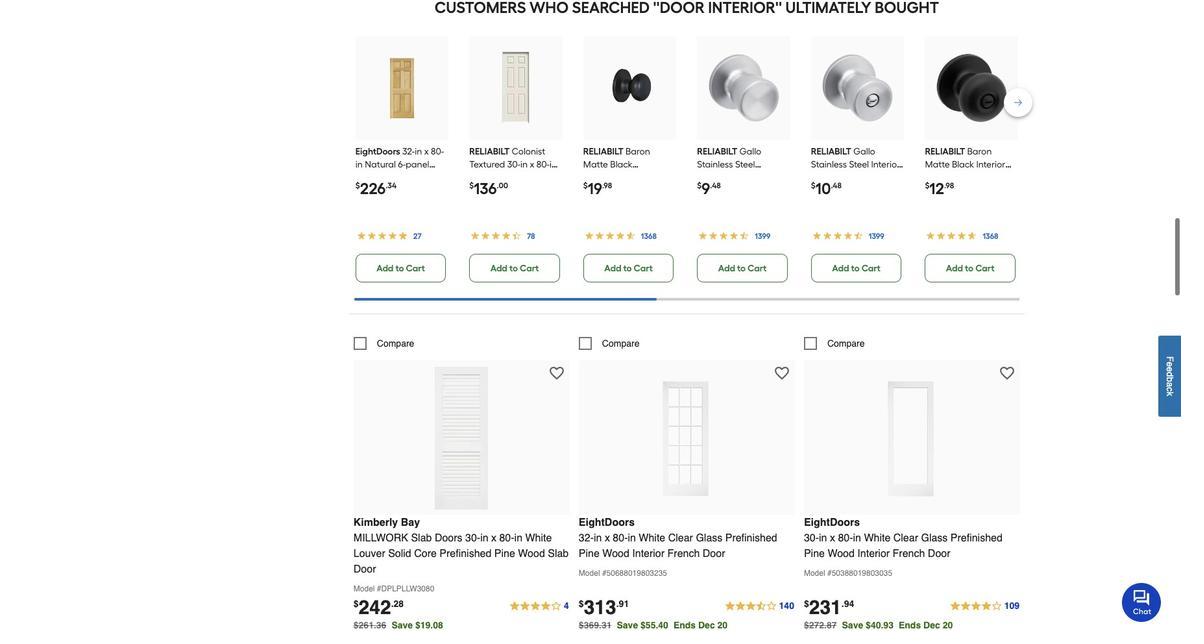 Task type: vqa. For each thing, say whether or not it's contained in the screenshot.
the left 30-
yes



Task type: locate. For each thing, give the bounding box(es) containing it.
4 stars image containing 4
[[509, 598, 570, 614]]

109
[[1005, 600, 1020, 611]]

pine
[[356, 185, 373, 196], [495, 548, 515, 559], [579, 548, 600, 559], [804, 548, 825, 559]]

5002614233 element
[[354, 337, 414, 350]]

add to cart
[[377, 263, 425, 274], [491, 263, 539, 274], [605, 263, 653, 274], [719, 263, 767, 274], [833, 263, 881, 274], [946, 263, 995, 274]]

french inside eightdoors 32-in x 80-in white clear glass prefinished pine wood interior french door
[[668, 548, 700, 559]]

reliabilt up $ 10 .48
[[811, 146, 852, 157]]

3 to from the left
[[624, 263, 632, 274]]

$ for 313
[[579, 598, 584, 609]]

reliabilt link for 10
[[811, 146, 904, 196]]

1 horizontal spatial #
[[602, 568, 607, 578]]

2 horizontal spatial eightdoors
[[804, 517, 860, 528]]

glass
[[696, 532, 723, 544], [922, 532, 948, 544]]

0 vertical spatial slab
[[402, 185, 421, 196]]

reliabilt inside the 136 "list item"
[[470, 146, 510, 157]]

109 button
[[950, 598, 1021, 614]]

dec right $55.40
[[699, 620, 715, 630]]

add to cart link
[[356, 254, 446, 282], [470, 254, 560, 282], [584, 254, 674, 282], [697, 254, 788, 282], [811, 254, 902, 282], [925, 254, 1016, 282]]

80- up unfinished
[[431, 146, 444, 157]]

# for kimberly bay millwork slab doors 30-in x 80-in white louver solid core prefinished pine wood slab door
[[377, 584, 381, 593]]

compare inside 1002828186 "element"
[[602, 338, 640, 348]]

$ inside $ 242 .28
[[354, 598, 359, 609]]

prefinished inside kimberly bay millwork slab doors 30-in x 80-in white louver solid core prefinished pine wood slab door
[[440, 548, 492, 559]]

reliabilt inside 9 list item
[[697, 146, 738, 157]]

1 vertical spatial core
[[414, 548, 437, 559]]

2 save from the left
[[617, 620, 638, 630]]

2 interior from the left
[[858, 548, 890, 559]]

save down .28
[[392, 620, 413, 630]]

wood inside eightdoors 30-in x 80-in white clear glass prefinished pine wood interior french door
[[828, 548, 855, 559]]

20 for 313
[[718, 620, 728, 630]]

ends right the $40.93
[[899, 620, 921, 630]]

140 button
[[724, 598, 795, 614]]

1 horizontal spatial 4 stars image
[[950, 598, 1021, 614]]

was price $261.36 element
[[354, 617, 392, 630]]

add inside 10 list item
[[833, 263, 850, 274]]

door for eightdoors 30-in x 80-in white clear glass prefinished pine wood interior french door
[[928, 548, 951, 559]]

solid inside 32-in x 80- in natural 6-panel solid core unfinished pine wood slab door
[[356, 172, 376, 183]]

add for 19
[[605, 263, 622, 274]]

reliabilt for 12
[[925, 146, 966, 157]]

interior inside eightdoors 32-in x 80-in white clear glass prefinished pine wood interior french door
[[633, 548, 665, 559]]

0 horizontal spatial clear
[[669, 532, 693, 544]]

20 for 231
[[943, 620, 953, 630]]

eightdoors inside 226 list item
[[356, 146, 400, 157]]

white inside kimberly bay millwork slab doors 30-in x 80-in white louver solid core prefinished pine wood slab door
[[526, 532, 552, 544]]

80- inside 32-in x 80- in natural 6-panel solid core unfinished pine wood slab door
[[431, 146, 444, 157]]

reliabilt inside "19" list item
[[584, 146, 624, 157]]

add to cart link inside 10 list item
[[811, 254, 902, 282]]

1 french from the left
[[668, 548, 700, 559]]

ends
[[674, 620, 696, 630], [899, 620, 921, 630]]

core down natural
[[378, 172, 398, 183]]

white inside eightdoors 30-in x 80-in white clear glass prefinished pine wood interior french door
[[864, 532, 891, 544]]

wood up 4 button
[[518, 548, 545, 559]]

6 add from the left
[[946, 263, 963, 274]]

0 horizontal spatial ends dec 20 element
[[674, 620, 733, 630]]

2 to from the left
[[510, 263, 518, 274]]

# up $ 231 .94
[[828, 568, 832, 578]]

reliabilt link inside "19" list item
[[584, 146, 666, 209]]

1 cart from the left
[[406, 263, 425, 274]]

0 horizontal spatial interior
[[633, 548, 665, 559]]

add to cart for 12
[[946, 263, 995, 274]]

5 add to cart from the left
[[833, 263, 881, 274]]

.98 inside $ 12 .98
[[945, 181, 955, 190]]

reliabilt link inside 12 list item
[[925, 146, 1012, 196]]

0 vertical spatial core
[[378, 172, 398, 183]]

3 compare from the left
[[828, 338, 865, 348]]

reliabilt colonist textured 30-in x 80-in 6-panel hollow core primed molded composite right hand inswing single prehung interior door image
[[479, 51, 553, 125]]

2 white from the left
[[639, 532, 666, 544]]

1 horizontal spatial model
[[579, 568, 600, 578]]

cart inside the 136 "list item"
[[520, 263, 539, 274]]

0 horizontal spatial compare
[[377, 338, 414, 348]]

was price $272.87 element
[[804, 617, 842, 630]]

doors
[[435, 532, 463, 544]]

reliabilt inside 12 list item
[[925, 146, 966, 157]]

6 to from the left
[[965, 263, 974, 274]]

clear for 32-
[[669, 532, 693, 544]]

4 reliabilt link from the left
[[811, 146, 904, 196]]

231
[[809, 596, 842, 618]]

reliabilt link inside 10 list item
[[811, 146, 904, 196]]

.28
[[391, 598, 404, 609]]

2 horizontal spatial save
[[842, 620, 864, 630]]

to inside 10 list item
[[851, 263, 860, 274]]

.48 for 9
[[710, 181, 721, 190]]

50688019803235
[[607, 568, 667, 578]]

2 4 stars image from the left
[[950, 598, 1021, 614]]

cart inside 226 list item
[[406, 263, 425, 274]]

4 cart from the left
[[748, 263, 767, 274]]

clear
[[669, 532, 693, 544], [894, 532, 919, 544]]

2 french from the left
[[893, 548, 925, 559]]

cart for 12
[[976, 263, 995, 274]]

e up 'd'
[[1165, 362, 1176, 367]]

add
[[377, 263, 394, 274], [491, 263, 508, 274], [605, 263, 622, 274], [719, 263, 736, 274], [833, 263, 850, 274], [946, 263, 963, 274]]

2 cart from the left
[[520, 263, 539, 274]]

1 horizontal spatial core
[[414, 548, 437, 559]]

4 to from the left
[[738, 263, 746, 274]]

30-
[[465, 532, 481, 544], [804, 532, 819, 544]]

0 vertical spatial solid
[[356, 172, 376, 183]]

e up b
[[1165, 367, 1176, 372]]

.98 inside $ 19 .98
[[602, 181, 612, 190]]

1 reliabilt from the left
[[470, 146, 510, 157]]

0 horizontal spatial eightdoors
[[356, 146, 400, 157]]

32- up model # 50688019803235
[[579, 532, 594, 544]]

x right the doors
[[491, 532, 497, 544]]

reliabilt
[[470, 146, 510, 157], [584, 146, 624, 157], [697, 146, 738, 157], [811, 146, 852, 157], [925, 146, 966, 157]]

add to cart link inside 12 list item
[[925, 254, 1016, 282]]

2 add from the left
[[491, 263, 508, 274]]

0 horizontal spatial white
[[526, 532, 552, 544]]

pine inside eightdoors 32-in x 80-in white clear glass prefinished pine wood interior french door
[[579, 548, 600, 559]]

1 30- from the left
[[465, 532, 481, 544]]

$ for 136
[[470, 181, 474, 190]]

1 vertical spatial slab
[[411, 532, 432, 544]]

pine up model # 50388019803035
[[804, 548, 825, 559]]

6 add to cart link from the left
[[925, 254, 1016, 282]]

solid
[[356, 172, 376, 183], [388, 548, 411, 559]]

add inside 12 list item
[[946, 263, 963, 274]]

chat invite button image
[[1123, 582, 1162, 622]]

2 horizontal spatial model
[[804, 568, 826, 578]]

solid down millwork on the left of page
[[388, 548, 411, 559]]

4 add to cart link from the left
[[697, 254, 788, 282]]

clear inside eightdoors 30-in x 80-in white clear glass prefinished pine wood interior french door
[[894, 532, 919, 544]]

2 horizontal spatial #
[[828, 568, 832, 578]]

glass for 32-in x 80-in white clear glass prefinished pine wood interior french door
[[696, 532, 723, 544]]

interior for 32-
[[633, 548, 665, 559]]

$ 19 .98
[[584, 179, 612, 198]]

interior up 50688019803235
[[633, 548, 665, 559]]

reliabilt baron matte black interior bed/bath privacy door knob image
[[935, 51, 1009, 125]]

$ 9 .48
[[697, 179, 721, 198]]

add to cart link inside the 136 "list item"
[[470, 254, 560, 282]]

to inside 226 list item
[[396, 263, 404, 274]]

# up actual price $242.28 element
[[377, 584, 381, 593]]

$ 231 .94
[[804, 596, 855, 618]]

compare inside 1002828222 element
[[828, 338, 865, 348]]

reliabilt link for 19
[[584, 146, 666, 209]]

save for 231
[[842, 620, 864, 630]]

0 horizontal spatial 30-
[[465, 532, 481, 544]]

actual price $231.94 element
[[804, 596, 855, 618]]

1 compare from the left
[[377, 338, 414, 348]]

ends dec 20 element right the $40.93
[[899, 620, 958, 630]]

cart
[[406, 263, 425, 274], [520, 263, 539, 274], [634, 263, 653, 274], [748, 263, 767, 274], [862, 263, 881, 274], [976, 263, 995, 274]]

80- up model # 50388019803035
[[838, 532, 853, 544]]

# up $ 313 .91
[[602, 568, 607, 578]]

x up panel
[[424, 146, 429, 157]]

1 add to cart link from the left
[[356, 254, 446, 282]]

solid inside kimberly bay millwork slab doors 30-in x 80-in white louver solid core prefinished pine wood slab door
[[388, 548, 411, 559]]

136 list item
[[470, 36, 563, 282]]

$ for 226
[[356, 181, 360, 190]]

$55.40
[[641, 620, 669, 630]]

1 horizontal spatial white
[[639, 532, 666, 544]]

#
[[602, 568, 607, 578], [828, 568, 832, 578], [377, 584, 381, 593]]

30- up model # 50388019803035
[[804, 532, 819, 544]]

$ 313 .91
[[579, 596, 629, 618]]

ends right $55.40
[[674, 620, 696, 630]]

core
[[378, 172, 398, 183], [414, 548, 437, 559]]

ends dec 20 element right $55.40
[[674, 620, 733, 630]]

1 horizontal spatial 20
[[943, 620, 953, 630]]

2 horizontal spatial white
[[864, 532, 891, 544]]

$ for 10
[[811, 181, 816, 190]]

eightdoors up model # 50388019803035
[[804, 517, 860, 528]]

30- right the doors
[[465, 532, 481, 544]]

compare
[[377, 338, 414, 348], [602, 338, 640, 348], [828, 338, 865, 348]]

5 add from the left
[[833, 263, 850, 274]]

eightdoors inside eightdoors 32-in x 80-in white clear glass prefinished pine wood interior french door
[[579, 517, 635, 528]]

add to cart inside 226 list item
[[377, 263, 425, 274]]

french for 32-
[[668, 548, 700, 559]]

pine up 4 button
[[495, 548, 515, 559]]

$ for 9
[[697, 181, 702, 190]]

french inside eightdoors 30-in x 80-in white clear glass prefinished pine wood interior french door
[[893, 548, 925, 559]]

$ inside $ 231 .94
[[804, 598, 809, 609]]

1 horizontal spatial 32-
[[579, 532, 594, 544]]

80- up model # 50688019803235
[[613, 532, 628, 544]]

136
[[474, 179, 497, 198]]

6 cart from the left
[[976, 263, 995, 274]]

interior inside eightdoors 30-in x 80-in white clear glass prefinished pine wood interior french door
[[858, 548, 890, 559]]

eightdoors
[[356, 146, 400, 157], [579, 517, 635, 528], [804, 517, 860, 528]]

$369.31 save $55.40 ends dec 20
[[579, 620, 728, 630]]

1 horizontal spatial dec
[[924, 620, 941, 630]]

add to cart link inside 226 list item
[[356, 254, 446, 282]]

pine left .34
[[356, 185, 373, 196]]

to
[[396, 263, 404, 274], [510, 263, 518, 274], [624, 263, 632, 274], [738, 263, 746, 274], [851, 263, 860, 274], [965, 263, 974, 274]]

1 horizontal spatial clear
[[894, 532, 919, 544]]

eightdoors up model # 50688019803235
[[579, 517, 635, 528]]

$272.87
[[804, 620, 837, 630]]

french for 30-
[[893, 548, 925, 559]]

1 horizontal spatial 30-
[[804, 532, 819, 544]]

1 4 stars image from the left
[[509, 598, 570, 614]]

to for 9
[[738, 263, 746, 274]]

0 horizontal spatial french
[[668, 548, 700, 559]]

0 horizontal spatial .98
[[602, 181, 612, 190]]

prefinished for 30-in x 80-in white clear glass prefinished pine wood interior french door
[[951, 532, 1003, 544]]

.48
[[710, 181, 721, 190], [831, 181, 842, 190]]

1002828222 element
[[804, 337, 865, 350]]

80-
[[431, 146, 444, 157], [500, 532, 515, 544], [613, 532, 628, 544], [838, 532, 853, 544]]

4 add from the left
[[719, 263, 736, 274]]

add to cart inside the 136 "list item"
[[491, 263, 539, 274]]

model # 50388019803035
[[804, 568, 893, 578]]

0 horizontal spatial .48
[[710, 181, 721, 190]]

wood inside kimberly bay millwork slab doors 30-in x 80-in white louver solid core prefinished pine wood slab door
[[518, 548, 545, 559]]

compare inside 5002614233 element
[[377, 338, 414, 348]]

4 add to cart from the left
[[719, 263, 767, 274]]

add to cart inside 12 list item
[[946, 263, 995, 274]]

panel
[[406, 159, 429, 170]]

cart for 19
[[634, 263, 653, 274]]

dec
[[699, 620, 715, 630], [924, 620, 941, 630]]

0 horizontal spatial model
[[354, 584, 375, 593]]

to inside 12 list item
[[965, 263, 974, 274]]

4 stars image containing 109
[[950, 598, 1021, 614]]

2 dec from the left
[[924, 620, 941, 630]]

5 add to cart link from the left
[[811, 254, 902, 282]]

1 add to cart from the left
[[377, 263, 425, 274]]

ends for 313
[[674, 620, 696, 630]]

$369.31
[[579, 620, 612, 630]]

$
[[356, 181, 360, 190], [470, 181, 474, 190], [584, 181, 588, 190], [697, 181, 702, 190], [811, 181, 816, 190], [925, 181, 930, 190], [354, 598, 359, 609], [579, 598, 584, 609], [804, 598, 809, 609]]

cart for 9
[[748, 263, 767, 274]]

add to cart link inside "19" list item
[[584, 254, 674, 282]]

ends dec 20 element for 231
[[899, 620, 958, 630]]

slab
[[402, 185, 421, 196], [411, 532, 432, 544], [548, 548, 569, 559]]

add to cart for 19
[[605, 263, 653, 274]]

0 horizontal spatial solid
[[356, 172, 376, 183]]

wood up model # 50388019803035
[[828, 548, 855, 559]]

1 .98 from the left
[[602, 181, 612, 190]]

1 horizontal spatial .98
[[945, 181, 955, 190]]

20
[[718, 620, 728, 630], [943, 620, 953, 630]]

add to cart for 10
[[833, 263, 881, 274]]

dec right the $40.93
[[924, 620, 941, 630]]

2 horizontal spatial compare
[[828, 338, 865, 348]]

2 horizontal spatial prefinished
[[951, 532, 1003, 544]]

white for 32-in x 80-in white clear glass prefinished pine wood interior french door
[[639, 532, 666, 544]]

0 horizontal spatial core
[[378, 172, 398, 183]]

5 cart from the left
[[862, 263, 881, 274]]

reliabilt for 19
[[584, 146, 624, 157]]

3 cart from the left
[[634, 263, 653, 274]]

louver
[[354, 548, 385, 559]]

slab down bay
[[411, 532, 432, 544]]

french
[[668, 548, 700, 559], [893, 548, 925, 559]]

slab down unfinished
[[402, 185, 421, 196]]

3 save from the left
[[842, 620, 864, 630]]

$ 12 .98
[[925, 179, 955, 198]]

add to cart link for 226
[[356, 254, 446, 282]]

20 down 140 "button"
[[718, 620, 728, 630]]

32- up 6-
[[402, 146, 415, 157]]

30- inside eightdoors 30-in x 80-in white clear glass prefinished pine wood interior french door
[[804, 532, 819, 544]]

cart inside 10 list item
[[862, 263, 881, 274]]

pine up model # 50688019803235
[[579, 548, 600, 559]]

0 vertical spatial 32-
[[402, 146, 415, 157]]

$ for 12
[[925, 181, 930, 190]]

save down .94 at the bottom of page
[[842, 620, 864, 630]]

12
[[930, 179, 945, 198]]

2 .48 from the left
[[831, 181, 842, 190]]

4
[[564, 600, 569, 611]]

to for 10
[[851, 263, 860, 274]]

wood down natural
[[376, 185, 400, 196]]

4 stars image for 231
[[950, 598, 1021, 614]]

x up model # 50688019803235
[[605, 532, 610, 544]]

$40.93
[[866, 620, 894, 630]]

0 horizontal spatial save
[[392, 620, 413, 630]]

0 horizontal spatial glass
[[696, 532, 723, 544]]

$ inside $ 136 .00
[[470, 181, 474, 190]]

cart for 136
[[520, 263, 539, 274]]

1 horizontal spatial compare
[[602, 338, 640, 348]]

1 horizontal spatial ends
[[899, 620, 921, 630]]

white inside eightdoors 32-in x 80-in white clear glass prefinished pine wood interior french door
[[639, 532, 666, 544]]

reliabilt inside 10 list item
[[811, 146, 852, 157]]

reliabilt for 10
[[811, 146, 852, 157]]

0 horizontal spatial #
[[377, 584, 381, 593]]

to inside "19" list item
[[624, 263, 632, 274]]

eightdoors inside eightdoors 30-in x 80-in white clear glass prefinished pine wood interior french door
[[804, 517, 860, 528]]

1 horizontal spatial save
[[617, 620, 638, 630]]

3 reliabilt link from the left
[[697, 146, 780, 209]]

2 add to cart from the left
[[491, 263, 539, 274]]

save down .91 at the bottom right of page
[[617, 620, 638, 630]]

3 reliabilt from the left
[[697, 146, 738, 157]]

80- right the doors
[[500, 532, 515, 544]]

model up 231
[[804, 568, 826, 578]]

4 stars image
[[509, 598, 570, 614], [950, 598, 1021, 614]]

add inside 226 list item
[[377, 263, 394, 274]]

0 horizontal spatial heart outline image
[[550, 366, 564, 380]]

dec for 231
[[924, 620, 941, 630]]

to for 136
[[510, 263, 518, 274]]

interior up 50388019803035
[[858, 548, 890, 559]]

.98 for 12
[[945, 181, 955, 190]]

0 horizontal spatial prefinished
[[440, 548, 492, 559]]

1 glass from the left
[[696, 532, 723, 544]]

reliabilt up $ 19 .98
[[584, 146, 624, 157]]

3 white from the left
[[864, 532, 891, 544]]

1 horizontal spatial ends dec 20 element
[[899, 620, 958, 630]]

2 ends dec 20 element from the left
[[899, 620, 958, 630]]

3 add to cart link from the left
[[584, 254, 674, 282]]

0 horizontal spatial 32-
[[402, 146, 415, 157]]

2 glass from the left
[[922, 532, 948, 544]]

32-
[[402, 146, 415, 157], [579, 532, 594, 544]]

0 horizontal spatial 4 stars image
[[509, 598, 570, 614]]

2 clear from the left
[[894, 532, 919, 544]]

c
[[1165, 387, 1176, 392]]

10 list item
[[811, 36, 905, 282]]

$ inside $ 19 .98
[[584, 181, 588, 190]]

0 horizontal spatial 20
[[718, 620, 728, 630]]

add to cart inside 9 list item
[[719, 263, 767, 274]]

.48 inside $ 10 .48
[[831, 181, 842, 190]]

1 horizontal spatial solid
[[388, 548, 411, 559]]

savings save $40.93 element
[[842, 620, 958, 630]]

x inside eightdoors 30-in x 80-in white clear glass prefinished pine wood interior french door
[[830, 532, 836, 544]]

reliabilt up $ 9 .48
[[697, 146, 738, 157]]

add inside the 136 "list item"
[[491, 263, 508, 274]]

glass inside eightdoors 30-in x 80-in white clear glass prefinished pine wood interior french door
[[922, 532, 948, 544]]

.34
[[386, 181, 397, 190]]

savings save $55.40 element
[[617, 620, 733, 630]]

x up model # 50388019803035
[[830, 532, 836, 544]]

.98 for 19
[[602, 181, 612, 190]]

3 add from the left
[[605, 263, 622, 274]]

2 .98 from the left
[[945, 181, 955, 190]]

eightdoors 30-in x 80-in white clear glass prefinished pine wood interior french door
[[804, 517, 1003, 559]]

heart outline image
[[550, 366, 564, 380], [775, 366, 789, 380], [1000, 366, 1015, 380]]

1 horizontal spatial .48
[[831, 181, 842, 190]]

in
[[415, 146, 422, 157], [356, 159, 363, 170], [481, 532, 489, 544], [515, 532, 523, 544], [594, 532, 602, 544], [628, 532, 636, 544], [819, 532, 827, 544], [853, 532, 862, 544]]

$ inside $ 9 .48
[[697, 181, 702, 190]]

$ inside $ 313 .91
[[579, 598, 584, 609]]

1 ends dec 20 element from the left
[[674, 620, 733, 630]]

5 reliabilt link from the left
[[925, 146, 1012, 196]]

door inside eightdoors 32-in x 80-in white clear glass prefinished pine wood interior french door
[[703, 548, 725, 559]]

solid down natural
[[356, 172, 376, 183]]

cart inside 9 list item
[[748, 263, 767, 274]]

1 reliabilt link from the left
[[470, 146, 558, 235]]

1 horizontal spatial glass
[[922, 532, 948, 544]]

cart for 226
[[406, 263, 425, 274]]

1 vertical spatial 32-
[[579, 532, 594, 544]]

to inside 9 list item
[[738, 263, 746, 274]]

2 30- from the left
[[804, 532, 819, 544]]

$ 10 .48
[[811, 179, 842, 198]]

add inside "19" list item
[[605, 263, 622, 274]]

core inside 32-in x 80- in natural 6-panel solid core unfinished pine wood slab door
[[378, 172, 398, 183]]

2 ends from the left
[[899, 620, 921, 630]]

prefinished
[[726, 532, 778, 544], [951, 532, 1003, 544], [440, 548, 492, 559]]

1 horizontal spatial prefinished
[[726, 532, 778, 544]]

reliabilt link inside the 136 "list item"
[[470, 146, 558, 235]]

reliabilt up .00
[[470, 146, 510, 157]]

2 reliabilt link from the left
[[584, 146, 666, 209]]

eightdoors up natural
[[356, 146, 400, 157]]

1 vertical spatial solid
[[388, 548, 411, 559]]

prefinished inside eightdoors 30-in x 80-in white clear glass prefinished pine wood interior french door
[[951, 532, 1003, 544]]

k
[[1165, 392, 1176, 396]]

1 .48 from the left
[[710, 181, 721, 190]]

actual price $242.28 element
[[354, 596, 404, 618]]

2 horizontal spatial heart outline image
[[1000, 366, 1015, 380]]

to for 226
[[396, 263, 404, 274]]

$ inside $ 226 .34
[[356, 181, 360, 190]]

core down the doors
[[414, 548, 437, 559]]

white
[[526, 532, 552, 544], [639, 532, 666, 544], [864, 532, 891, 544]]

1 dec from the left
[[699, 620, 715, 630]]

.48 inside $ 9 .48
[[710, 181, 721, 190]]

glass inside eightdoors 32-in x 80-in white clear glass prefinished pine wood interior french door
[[696, 532, 723, 544]]

80- inside eightdoors 30-in x 80-in white clear glass prefinished pine wood interior french door
[[838, 532, 853, 544]]

1 horizontal spatial eightdoors
[[579, 517, 635, 528]]

ends dec 20 element
[[674, 620, 733, 630], [899, 620, 958, 630]]

1 white from the left
[[526, 532, 552, 544]]

model
[[579, 568, 600, 578], [804, 568, 826, 578], [354, 584, 375, 593]]

4 stars image for 242
[[509, 598, 570, 614]]

$ inside $ 12 .98
[[925, 181, 930, 190]]

reliabilt up $ 12 .98
[[925, 146, 966, 157]]

$ inside $ 10 .48
[[811, 181, 816, 190]]

0 horizontal spatial ends
[[674, 620, 696, 630]]

interior
[[633, 548, 665, 559], [858, 548, 890, 559]]

x
[[424, 146, 429, 157], [491, 532, 497, 544], [605, 532, 610, 544], [830, 532, 836, 544]]

reliabilt baron matte black interior/exterior hall/closet passage door knob image
[[593, 51, 667, 125]]

kimberly
[[354, 517, 398, 528]]

model up 313
[[579, 568, 600, 578]]

pine inside kimberly bay millwork slab doors 30-in x 80-in white louver solid core prefinished pine wood slab door
[[495, 548, 515, 559]]

prefinished inside eightdoors 32-in x 80-in white clear glass prefinished pine wood interior french door
[[726, 532, 778, 544]]

20 down 109 button
[[943, 620, 953, 630]]

$261.36
[[354, 620, 387, 630]]

19
[[588, 179, 602, 198]]

1 add from the left
[[377, 263, 394, 274]]

4 reliabilt from the left
[[811, 146, 852, 157]]

1 horizontal spatial interior
[[858, 548, 890, 559]]

reliabilt for 136
[[470, 146, 510, 157]]

1 save from the left
[[392, 620, 413, 630]]

door inside eightdoors 30-in x 80-in white clear glass prefinished pine wood interior french door
[[928, 548, 951, 559]]

add inside 9 list item
[[719, 263, 736, 274]]

add to cart link inside 9 list item
[[697, 254, 788, 282]]

2 compare from the left
[[602, 338, 640, 348]]

bay
[[401, 517, 420, 528]]

5 to from the left
[[851, 263, 860, 274]]

3 add to cart from the left
[[605, 263, 653, 274]]

to inside the 136 "list item"
[[510, 263, 518, 274]]

cart inside "19" list item
[[634, 263, 653, 274]]

reliabilt link inside 9 list item
[[697, 146, 780, 209]]

3 heart outline image from the left
[[1000, 366, 1015, 380]]

1 ends from the left
[[674, 620, 696, 630]]

5 reliabilt from the left
[[925, 146, 966, 157]]

wood
[[376, 185, 400, 196], [518, 548, 545, 559], [603, 548, 630, 559], [828, 548, 855, 559]]

interior for 30-
[[858, 548, 890, 559]]

2 reliabilt from the left
[[584, 146, 624, 157]]

1 to from the left
[[396, 263, 404, 274]]

1 20 from the left
[[718, 620, 728, 630]]

.98
[[602, 181, 612, 190], [945, 181, 955, 190]]

e
[[1165, 362, 1176, 367], [1165, 367, 1176, 372]]

door
[[423, 185, 443, 196], [703, 548, 725, 559], [928, 548, 951, 559], [354, 563, 376, 575]]

add to cart inside 10 list item
[[833, 263, 881, 274]]

door for eightdoors 32-in x 80-in white clear glass prefinished pine wood interior french door
[[703, 548, 725, 559]]

model up 242
[[354, 584, 375, 593]]

reliabilt link
[[470, 146, 558, 235], [584, 146, 666, 209], [697, 146, 780, 209], [811, 146, 904, 196], [925, 146, 1012, 196]]

wood up model # 50688019803235
[[603, 548, 630, 559]]

1 clear from the left
[[669, 532, 693, 544]]

1 horizontal spatial heart outline image
[[775, 366, 789, 380]]

6 add to cart from the left
[[946, 263, 995, 274]]

add to cart inside "19" list item
[[605, 263, 653, 274]]

compare for 1002828222 element
[[828, 338, 865, 348]]

add to cart link for 19
[[584, 254, 674, 282]]

slab up 4
[[548, 548, 569, 559]]

clear inside eightdoors 32-in x 80-in white clear glass prefinished pine wood interior french door
[[669, 532, 693, 544]]

add for 10
[[833, 263, 850, 274]]

2 add to cart link from the left
[[470, 254, 560, 282]]

2 20 from the left
[[943, 620, 953, 630]]

1 horizontal spatial french
[[893, 548, 925, 559]]

1 interior from the left
[[633, 548, 665, 559]]

0 horizontal spatial dec
[[699, 620, 715, 630]]



Task type: describe. For each thing, give the bounding box(es) containing it.
clear for 30-
[[894, 532, 919, 544]]

model for 32-in x 80-in white clear glass prefinished pine wood interior french door
[[579, 568, 600, 578]]

eightdoors 30-in x 80-in white clear glass prefinished pine wood interior french door image
[[841, 367, 984, 509]]

unfinished
[[400, 172, 444, 183]]

x inside 32-in x 80- in natural 6-panel solid core unfinished pine wood slab door
[[424, 146, 429, 157]]

add to cart link for 10
[[811, 254, 902, 282]]

ends dec 20 element for 313
[[674, 620, 733, 630]]

9 list item
[[697, 36, 791, 282]]

3.5 stars image
[[724, 598, 795, 614]]

model for 30-in x 80-in white clear glass prefinished pine wood interior french door
[[804, 568, 826, 578]]

.00
[[497, 181, 508, 190]]

32- inside eightdoors 32-in x 80-in white clear glass prefinished pine wood interior french door
[[579, 532, 594, 544]]

12 list item
[[925, 36, 1019, 282]]

add for 12
[[946, 263, 963, 274]]

30- inside kimberly bay millwork slab doors 30-in x 80-in white louver solid core prefinished pine wood slab door
[[465, 532, 481, 544]]

add for 9
[[719, 263, 736, 274]]

a
[[1165, 382, 1176, 387]]

eightdoors 32-in x 80-in natural 6-panel solid core unfinished pine wood slab door image
[[365, 51, 439, 125]]

19 list item
[[584, 36, 677, 282]]

.94
[[842, 598, 855, 609]]

eightdoors for eightdoors 30-in x 80-in white clear glass prefinished pine wood interior french door
[[804, 517, 860, 528]]

226 list item
[[356, 36, 449, 282]]

9
[[702, 179, 710, 198]]

2 vertical spatial slab
[[548, 548, 569, 559]]

$261.36 save $19.08
[[354, 620, 443, 630]]

add to cart link for 12
[[925, 254, 1016, 282]]

add to cart for 9
[[719, 263, 767, 274]]

$19.08
[[415, 620, 443, 630]]

door for 32-in x 80- in natural 6-panel solid core unfinished pine wood slab door
[[423, 185, 443, 196]]

glass for 30-in x 80-in white clear glass prefinished pine wood interior french door
[[922, 532, 948, 544]]

wood inside 32-in x 80- in natural 6-panel solid core unfinished pine wood slab door
[[376, 185, 400, 196]]

was price $369.31 element
[[579, 617, 617, 630]]

32-in x 80- in natural 6-panel solid core unfinished pine wood slab door
[[356, 146, 444, 196]]

140
[[779, 600, 795, 611]]

millwork
[[354, 532, 408, 544]]

kimberly bay millwork slab doors 30-in x 80-in white louver solid core prefinished pine wood slab door
[[354, 517, 569, 575]]

50388019803035
[[832, 568, 893, 578]]

1 e from the top
[[1165, 362, 1176, 367]]

model # 50688019803235
[[579, 568, 667, 578]]

f e e d b a c k button
[[1159, 336, 1182, 417]]

compare for 5002614233 element
[[377, 338, 414, 348]]

natural
[[365, 159, 396, 170]]

$ 242 .28
[[354, 596, 404, 618]]

.48 for 10
[[831, 181, 842, 190]]

2 heart outline image from the left
[[775, 366, 789, 380]]

core inside kimberly bay millwork slab doors 30-in x 80-in white louver solid core prefinished pine wood slab door
[[414, 548, 437, 559]]

cart for 10
[[862, 263, 881, 274]]

b
[[1165, 377, 1176, 382]]

add to cart link for 9
[[697, 254, 788, 282]]

x inside kimberly bay millwork slab doors 30-in x 80-in white louver solid core prefinished pine wood slab door
[[491, 532, 497, 544]]

save for 242
[[392, 620, 413, 630]]

2 e from the top
[[1165, 367, 1176, 372]]

$ 226 .34
[[356, 179, 397, 198]]

32- inside 32-in x 80- in natural 6-panel solid core unfinished pine wood slab door
[[402, 146, 415, 157]]

reliabilt gallo stainless steel interior bed/bath privacy door knob image
[[821, 51, 895, 125]]

80- inside eightdoors 32-in x 80-in white clear glass prefinished pine wood interior french door
[[613, 532, 628, 544]]

80- inside kimberly bay millwork slab doors 30-in x 80-in white louver solid core prefinished pine wood slab door
[[500, 532, 515, 544]]

6-
[[398, 159, 406, 170]]

226
[[360, 179, 386, 198]]

eightdoors 32-in x 80-in white clear glass prefinished pine wood interior french door
[[579, 517, 778, 559]]

eightdoors 32-in x 80-in white clear glass prefinished pine wood interior french door image
[[616, 367, 759, 509]]

model # dplpllw3080
[[354, 584, 435, 593]]

dplpllw3080
[[381, 584, 435, 593]]

$ for 231
[[804, 598, 809, 609]]

eightdoors for eightdoors 32-in x 80-in white clear glass prefinished pine wood interior french door
[[579, 517, 635, 528]]

save for 313
[[617, 620, 638, 630]]

dec for 313
[[699, 620, 715, 630]]

1002828186 element
[[579, 337, 640, 350]]

reliabilt link for 9
[[697, 146, 780, 209]]

f
[[1165, 357, 1176, 362]]

reliabilt link for 12
[[925, 146, 1012, 196]]

kimberly bay millwork slab doors 30-in x 80-in white louver solid core prefinished pine wood slab door image
[[390, 367, 533, 509]]

to for 19
[[624, 263, 632, 274]]

slab inside 32-in x 80- in natural 6-panel solid core unfinished pine wood slab door
[[402, 185, 421, 196]]

actual price $313.91 element
[[579, 596, 629, 618]]

add to cart for 136
[[491, 263, 539, 274]]

313
[[584, 596, 617, 618]]

customers who searched ''door interior'' ultimately bought heading
[[354, 0, 1020, 21]]

$272.87 save $40.93 ends dec 20
[[804, 620, 953, 630]]

10
[[816, 179, 831, 198]]

reliabilt link for 136
[[470, 146, 558, 235]]

prefinished for 32-in x 80-in white clear glass prefinished pine wood interior french door
[[726, 532, 778, 544]]

242
[[359, 596, 391, 618]]

reliabilt gallo stainless steel interior/exterior hall/closet passage door knob image
[[707, 51, 781, 125]]

1 heart outline image from the left
[[550, 366, 564, 380]]

wood inside eightdoors 32-in x 80-in white clear glass prefinished pine wood interior french door
[[603, 548, 630, 559]]

# for eightdoors 30-in x 80-in white clear glass prefinished pine wood interior french door
[[828, 568, 832, 578]]

$ 136 .00
[[470, 179, 508, 198]]

x inside eightdoors 32-in x 80-in white clear glass prefinished pine wood interior french door
[[605, 532, 610, 544]]

.91
[[617, 598, 629, 609]]

door inside kimberly bay millwork slab doors 30-in x 80-in white louver solid core prefinished pine wood slab door
[[354, 563, 376, 575]]

pine inside eightdoors 30-in x 80-in white clear glass prefinished pine wood interior french door
[[804, 548, 825, 559]]

model for millwork slab doors 30-in x 80-in white louver solid core prefinished pine wood slab door
[[354, 584, 375, 593]]

# for eightdoors 32-in x 80-in white clear glass prefinished pine wood interior french door
[[602, 568, 607, 578]]

d
[[1165, 372, 1176, 377]]

to for 12
[[965, 263, 974, 274]]

compare for 1002828186 "element"
[[602, 338, 640, 348]]

add for 226
[[377, 263, 394, 274]]

$ for 242
[[354, 598, 359, 609]]

pine inside 32-in x 80- in natural 6-panel solid core unfinished pine wood slab door
[[356, 185, 373, 196]]

white for 30-in x 80-in white clear glass prefinished pine wood interior french door
[[864, 532, 891, 544]]

add to cart link for 136
[[470, 254, 560, 282]]

eightdoors for eightdoors
[[356, 146, 400, 157]]

ends for 231
[[899, 620, 921, 630]]

add to cart for 226
[[377, 263, 425, 274]]

reliabilt for 9
[[697, 146, 738, 157]]

$ for 19
[[584, 181, 588, 190]]

add for 136
[[491, 263, 508, 274]]

f e e d b a c k
[[1165, 357, 1176, 396]]

4 button
[[509, 598, 570, 614]]



